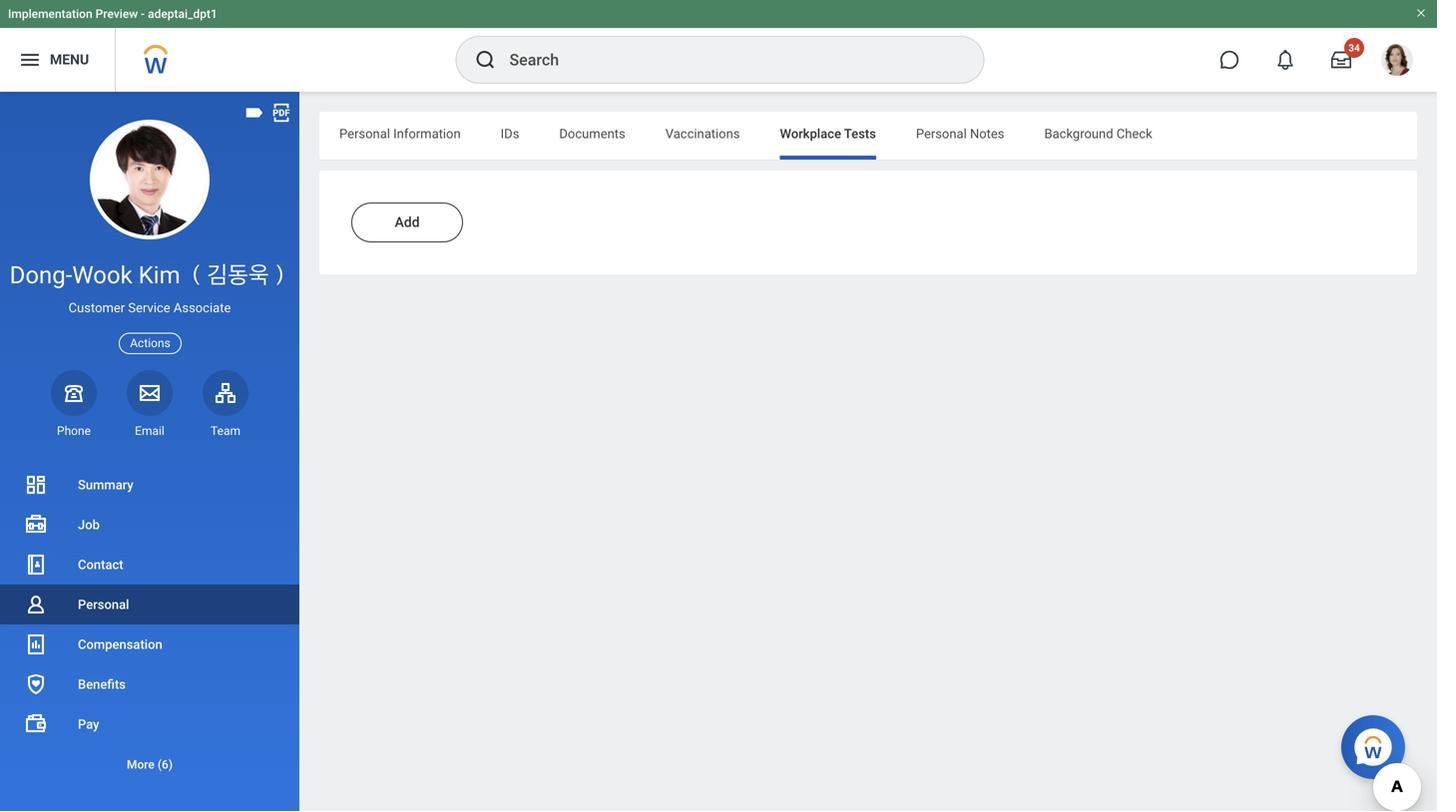 Task type: vqa. For each thing, say whether or not it's contained in the screenshot.
ADD
yes



Task type: locate. For each thing, give the bounding box(es) containing it.
pay link
[[0, 705, 299, 745]]

tag image
[[244, 102, 266, 124]]

list
[[0, 465, 299, 785]]

implementation preview -   adeptai_dpt1
[[8, 7, 217, 21]]

personal for personal information
[[339, 126, 390, 141]]

personal for personal notes
[[916, 126, 967, 141]]

job image
[[24, 513, 48, 537]]

team
[[211, 424, 241, 438]]

vaccinations
[[666, 126, 740, 141]]

job link
[[0, 505, 299, 545]]

dong-
[[10, 261, 72, 289]]

phone dong-wook kim （김동욱） element
[[51, 423, 97, 439]]

personal down the contact
[[78, 597, 129, 612]]

menu button
[[0, 28, 115, 92]]

compensation link
[[0, 625, 299, 665]]

menu
[[50, 52, 89, 68]]

personal link
[[0, 585, 299, 625]]

view team image
[[214, 381, 238, 405]]

personal notes
[[916, 126, 1005, 141]]

tab list containing personal information
[[319, 112, 1418, 160]]

adeptai_dpt1
[[148, 7, 217, 21]]

justify image
[[18, 48, 42, 72]]

contact image
[[24, 553, 48, 577]]

personal
[[339, 126, 390, 141], [916, 126, 967, 141], [78, 597, 129, 612]]

close environment banner image
[[1416, 7, 1428, 19]]

tests
[[844, 126, 876, 141]]

background check
[[1045, 126, 1153, 141]]

1 horizontal spatial personal
[[339, 126, 390, 141]]

benefits
[[78, 677, 126, 692]]

personal left notes
[[916, 126, 967, 141]]

summary
[[78, 478, 134, 493]]

34
[[1349, 42, 1360, 54]]

customer
[[69, 301, 125, 316]]

wook
[[72, 261, 133, 289]]

notes
[[970, 126, 1005, 141]]

personal left "information"
[[339, 126, 390, 141]]

email dong-wook kim （김동욱） element
[[127, 423, 173, 439]]

0 horizontal spatial personal
[[78, 597, 129, 612]]

kim
[[139, 261, 180, 289]]

tab list
[[319, 112, 1418, 160]]

2 horizontal spatial personal
[[916, 126, 967, 141]]

list containing summary
[[0, 465, 299, 785]]

team link
[[203, 370, 249, 439]]

benefits image
[[24, 673, 48, 697]]

menu banner
[[0, 0, 1437, 92]]

（김동욱）
[[186, 261, 290, 289]]

summary image
[[24, 473, 48, 497]]

34 button
[[1320, 38, 1365, 82]]

personal image
[[24, 593, 48, 617]]



Task type: describe. For each thing, give the bounding box(es) containing it.
Search Workday  search field
[[510, 38, 943, 82]]

(6)
[[158, 758, 173, 772]]

pay image
[[24, 713, 48, 737]]

compensation
[[78, 637, 162, 652]]

workplace tests
[[780, 126, 876, 141]]

service
[[128, 301, 170, 316]]

actions button
[[119, 333, 181, 354]]

more (6) button
[[0, 753, 299, 777]]

actions
[[130, 336, 170, 350]]

dong-wook kim （김동욱）
[[10, 261, 290, 289]]

workplace
[[780, 126, 841, 141]]

more (6) button
[[0, 745, 299, 785]]

associate
[[174, 301, 231, 316]]

inbox large image
[[1332, 50, 1352, 70]]

email
[[135, 424, 165, 438]]

team dong-wook kim （김동욱） element
[[203, 423, 249, 439]]

contact
[[78, 558, 123, 572]]

phone
[[57, 424, 91, 438]]

preview
[[96, 7, 138, 21]]

background
[[1045, 126, 1114, 141]]

implementation
[[8, 7, 93, 21]]

more
[[127, 758, 155, 772]]

view printable version (pdf) image
[[271, 102, 292, 124]]

customer service associate
[[69, 301, 231, 316]]

benefits link
[[0, 665, 299, 705]]

phone image
[[60, 381, 88, 405]]

email button
[[127, 370, 173, 439]]

ids
[[501, 126, 519, 141]]

contact link
[[0, 545, 299, 585]]

pay
[[78, 717, 99, 732]]

personal information
[[339, 126, 461, 141]]

add
[[395, 214, 420, 231]]

personal inside list
[[78, 597, 129, 612]]

search image
[[474, 48, 498, 72]]

-
[[141, 7, 145, 21]]

add button
[[351, 203, 463, 243]]

documents
[[559, 126, 626, 141]]

phone button
[[51, 370, 97, 439]]

notifications large image
[[1276, 50, 1296, 70]]

mail image
[[138, 381, 162, 405]]

navigation pane region
[[0, 92, 299, 812]]

more (6)
[[127, 758, 173, 772]]

summary link
[[0, 465, 299, 505]]

profile logan mcneil image
[[1382, 44, 1414, 80]]

compensation image
[[24, 633, 48, 657]]

job
[[78, 518, 100, 533]]

check
[[1117, 126, 1153, 141]]

information
[[393, 126, 461, 141]]



